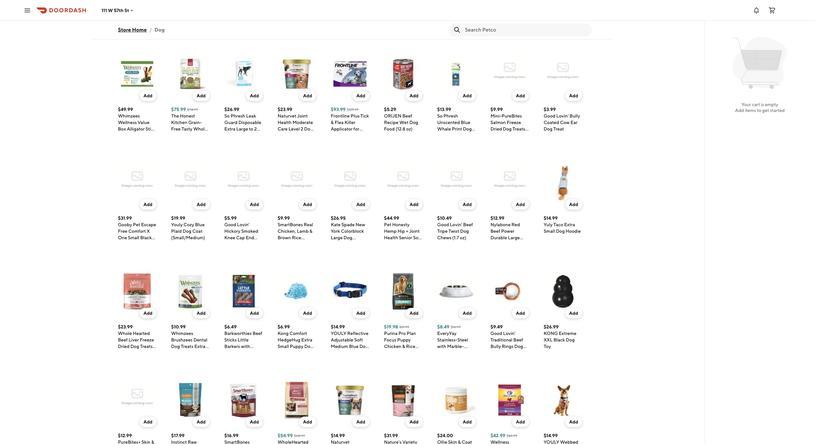 Task type: vqa. For each thing, say whether or not it's contained in the screenshot.
MI
no



Task type: describe. For each thing, give the bounding box(es) containing it.
dog inside $5.99 good lovin' hickory smoked knee cap end bone dog chew (4 oz)
[[236, 242, 245, 247]]

add for whimzees wellness value box alligator stix brushzees medium dog dental treats (44 ct) image
[[144, 93, 153, 98]]

dog inside $14.99 youly reflective adjustable soft medium blue dog collar
[[360, 344, 368, 349]]

soft inside $23.99 naturvet joint health moderate care level 2 dog soft chews (70 ct)
[[278, 133, 286, 138]]

islanders
[[501, 11, 520, 16]]

york inside $26.95 kate spade new york colorblock large dog bandana
[[331, 229, 340, 234]]

extra inside the $6.99 kong comfort hedgehug extra small puppy dog toy
[[301, 337, 312, 343]]

food inside $19.98 $21.99 purina pro plan focus puppy chicken & rice formula dry dog food (6 lb)
[[384, 357, 395, 362]]

(28
[[184, 350, 190, 356]]

$26.99 for kong
[[544, 324, 559, 329]]

msm
[[249, 18, 260, 23]]

$26.99 for so
[[225, 107, 239, 112]]

$26.95 kate spade new york colorblock large dog bandana
[[331, 216, 365, 247]]

so phresh leak guard disposable extra large to 2x dog diapers image
[[225, 55, 263, 93]]

beef inside $23.99 whole hearted beef liver freeze dried dog treats (9 oz)
[[118, 337, 128, 343]]

lovin' for traditional
[[503, 331, 516, 336]]

leak
[[246, 113, 256, 119]]

wellness complete health small breed deboned turkey & brown rice dry dog food (12 lb) image
[[491, 381, 529, 419]]

home
[[132, 27, 147, 33]]

wet
[[400, 120, 409, 125]]

dental inside $10.99 whimzees brushzees dental dog treats extra small (28 ct)
[[194, 337, 207, 343]]

joint for cosequin
[[245, 11, 256, 16]]

empty retail cart image
[[730, 33, 791, 94]]

$21.99
[[400, 325, 409, 329]]

$26.99 so phresh leak guard disposable extra large to 2x dog diapers
[[225, 107, 261, 138]]

plus inside nutramax cosequin joint health plus msm dog supplement soft chews (120 ct)
[[239, 18, 248, 23]]

6.35
[[448, 357, 458, 362]]

good lovin' beef tripe twist dog chews (1.7 oz) image
[[438, 163, 476, 202]]

smartbones chicken bones large dog chews (12 oz) image
[[225, 381, 263, 419]]

$42.99 $46.99
[[491, 433, 518, 438]]

$16.99 inside $8.49 $16.99 everyyay stainless-steel with marble- printed melamine base 6.35 cup large dog bowl
[[451, 325, 461, 329]]

dog inside $14.99 yuly taco extra small dog hoodie
[[556, 229, 565, 234]]

add for mini-purebites salmon freeze dried dog treats (1.7 oz) image
[[516, 93, 525, 98]]

everyyay inside everyyay cool orthopedic 18" x 11.5" x 2" extra small grey dog crate mat
[[278, 5, 297, 10]]

& inside $19.98 $21.99 purina pro plan focus puppy chicken & rice formula dry dog food (6 lb)
[[402, 344, 405, 349]]

tiki dog chicken dog food puppies (3 oz)
[[384, 5, 422, 23]]

$19.98 $21.99 purina pro plan focus puppy chicken & rice formula dry dog food (6 lb)
[[384, 324, 419, 362]]

nylabone inside $12.99 nylabone red beef power durable large dog chew toy
[[491, 222, 511, 227]]

oz) inside $5.99 good lovin' hickory smoked knee cap end bone dog chew (4 oz)
[[230, 248, 236, 253]]

health for dog
[[225, 18, 239, 23]]

add for kong extreme xxl black dog toy image
[[570, 311, 579, 316]]

sticks inside $9.99 smartbones real chicken, lamb & brown rice rawhide sticks wrapped dog chews (3.5 oz)
[[297, 242, 309, 247]]

$13.99 so phresh unscented blue whale print dog waste bags (120 ct)
[[438, 107, 472, 145]]

your cart is empty add items to get started
[[736, 102, 785, 113]]

get
[[763, 108, 770, 113]]

bully inside $3.99 good lovin' bully coated cow ear dog treat
[[570, 113, 580, 119]]

$31.99 for $31.99
[[384, 433, 398, 438]]

bandana
[[331, 242, 349, 247]]

dog inside $5.29 orijen beef recipe wet dog food (12.8 oz)
[[410, 120, 418, 125]]

add for wellness complete health small breed deboned turkey & brown rice dry dog food (12 lb) image
[[516, 419, 525, 425]]

youly cozy blue plaid dog coat (small/medium) image
[[171, 163, 210, 202]]

purina
[[384, 331, 398, 336]]

dog inside tropiclean perfect fur dog shampoo combination coat (16 oz)
[[568, 11, 577, 16]]

purebites
[[502, 113, 522, 119]]

oz) inside $9.99 mini-purebites salmon freeze dried dog treats (1.7 oz)
[[498, 133, 505, 138]]

dry
[[402, 350, 410, 356]]

(120 for chews
[[249, 31, 258, 36]]

$23.99 for $23.99 whole hearted beef liver freeze dried dog treats (9 oz)
[[118, 324, 133, 329]]

small inside $10.99 whimzees brushzees dental dog treats extra small (28 ct)
[[171, 350, 183, 356]]

add for good lovin' beef tripe twist dog chews (1.7 oz) image at the right of the page
[[463, 202, 472, 207]]

$3.99
[[544, 107, 556, 112]]

honesty
[[392, 222, 410, 227]]

(16 for combination
[[544, 31, 550, 36]]

treats inside $23.99 whole hearted beef liver freeze dried dog treats (9 oz)
[[140, 344, 153, 349]]

naturvet
[[278, 113, 297, 119]]

salmon inside the zuke's mini natural dog treats salmon recipe (16 oz)
[[185, 18, 200, 23]]

everyyay stainless-steel with marble-printed melamine base 6.35 cup large dog bowl image
[[438, 272, 476, 311]]

dog inside $9.99 mini-purebites salmon freeze dried dog treats (1.7 oz)
[[503, 126, 512, 132]]

for
[[354, 126, 359, 132]]

dog inside everyyay cool orthopedic 18" x 11.5" x 2" extra small grey dog crate mat
[[301, 24, 310, 29]]

(small/medium)
[[171, 235, 205, 240]]

add for gooby pet escape free comfort x one small black dog harness image
[[144, 202, 153, 207]]

new inside $26.95 kate spade new york colorblock large dog bandana
[[356, 222, 365, 227]]

extra inside everyyay cool orthopedic 18" x 11.5" x 2" extra small grey dog crate mat
[[296, 18, 307, 23]]

pro
[[399, 331, 406, 336]]

bamboo
[[449, 5, 467, 10]]

dog inside $13.99 so phresh unscented blue whale print dog waste bags (120 ct)
[[463, 126, 472, 132]]

large inside $26.95 kate spade new york colorblock large dog bandana
[[331, 235, 343, 240]]

collar
[[331, 350, 343, 356]]

toy inside the $6.99 kong comfort hedgehug extra small puppy dog toy
[[278, 350, 285, 356]]

$42.99
[[491, 433, 506, 438]]

2
[[301, 126, 303, 132]]

$9.99 smartbones real chicken, lamb & brown rice rawhide sticks wrapped dog chews (3.5 oz)
[[278, 216, 313, 260]]

to left 88
[[338, 139, 342, 145]]

phresh for $26.99
[[231, 113, 245, 119]]

nutri
[[139, 5, 150, 10]]

tiki
[[384, 5, 392, 10]]

add for kate spade new york colorblock large dog bandana image
[[357, 202, 366, 207]]

medium inside $14.99 youly reflective adjustable soft medium blue dog collar
[[331, 344, 348, 349]]

chew for $9.49 good lovin' traditional beef bully rings dog chew (0.41 oz)
[[491, 350, 503, 356]]

end
[[246, 235, 254, 240]]

combination
[[544, 24, 571, 29]]

oz) inside tiki dog chicken dog food puppies (3 oz)
[[389, 18, 396, 23]]

purina pro plan focus puppy chicken & rice formula dry dog food (6 lb) image
[[384, 272, 423, 311]]

oz) inside $10.49 good lovin' beef tripe twist dog chews (1.7 oz)
[[460, 235, 467, 240]]

add for nylabone red beef power durable large dog chew toy image
[[516, 202, 525, 207]]

blue inside $14.99 youly reflective adjustable soft medium blue dog collar
[[349, 344, 359, 349]]

shampoo inside tropiclean perfect fur dog shampoo combination coat (16 oz)
[[544, 18, 564, 23]]

your
[[742, 102, 752, 107]]

2x
[[254, 126, 260, 132]]

treats inside $10.99 whimzees brushzees dental dog treats extra small (28 ct)
[[181, 344, 194, 349]]

whimzees brushzees dental dog treats extra small (28 ct) image
[[171, 272, 210, 311]]

printed
[[438, 350, 453, 356]]

treats inside $6.49 barkworthies beef sticks little barkers with collagen dog chewy treats (5 oz x 10 ct)
[[240, 357, 253, 362]]

tripe
[[438, 229, 448, 234]]

$31.99 for $31.99 gooby pet escape free comfort x one small black dog harness
[[118, 216, 132, 221]]

chew for $12.99 nylabone red beef power durable large dog chew toy
[[500, 242, 513, 247]]

orijen
[[384, 113, 402, 119]]

mini-purebites salmon freeze dried dog treats (1.7 oz) image
[[491, 55, 529, 93]]

ollie skin & coat supplements dog chews (8 oz) image
[[438, 381, 476, 419]]

kong extreme xxl black dog toy image
[[544, 272, 582, 311]]

smartbones
[[278, 222, 303, 227]]

add for everyyay stainless-steel with marble-printed melamine base 6.35 cup large dog bowl image
[[463, 311, 472, 316]]

111
[[102, 8, 107, 13]]

joint inside $44.99 pet honesty hemp hip + joint health senior soft chews for dogs (90 ct)
[[409, 229, 420, 234]]

puppy for $19.98 $21.99 purina pro plan focus puppy chicken & rice formula dry dog food (6 lb)
[[397, 337, 411, 343]]

dog inside $12.99 nylabone red beef power durable large dog chew toy
[[491, 242, 500, 247]]

ct) inside $23.99 naturvet joint health moderate care level 2 dog soft chews (70 ct)
[[310, 133, 316, 138]]

real
[[304, 222, 313, 227]]

chews inside $9.99 smartbones real chicken, lamb & brown rice rawhide sticks wrapped dog chews (3.5 oz)
[[278, 255, 292, 260]]

kong comfort hedgehug extra small puppy dog toy image
[[278, 272, 316, 311]]

$49.99
[[118, 107, 133, 112]]

melamine
[[454, 350, 474, 356]]

add for naturvet joint health moderate care level 2 dog soft chews (70 ct) image at the left top of the page
[[303, 93, 312, 98]]

mat
[[290, 31, 299, 36]]

add for "smartbones chicken bones large dog chews (12 oz)" image
[[250, 419, 259, 425]]

nature's variety instinct raw boost mixers freeze dried skin & coat health recipe dog food topper(12.5 oz) image
[[384, 381, 423, 419]]

medium inside kong bamboo rockerz ring medium dog toy
[[438, 18, 455, 23]]

ct) inside $93.99 $125.99 frontline plus tick & flea killer applicator for large dogs up to 45 to 88 lbs (8 ct)
[[361, 139, 367, 145]]

pet honesty hemp hip + joint health senior soft chews for dogs (90 ct) image
[[384, 163, 423, 202]]

comfort inside the $6.99 kong comfort hedgehug extra small puppy dog toy
[[290, 331, 307, 336]]

everyyay inside $8.49 $16.99 everyyay stainless-steel with marble- printed melamine base 6.35 cup large dog bowl
[[438, 331, 457, 336]]

add for wholehearted pork beef & lamb whole grains all breed adult dry dog food (45 lb) image
[[303, 419, 312, 425]]

plaid
[[171, 229, 182, 234]]

$9.99 for $9.99 smartbones real chicken, lamb & brown rice rawhide sticks wrapped dog chews (3.5 oz)
[[278, 216, 290, 221]]

youly reflective adjustable soft medium blue dog collar image
[[331, 272, 369, 311]]

barkworthies beef sticks little barkers with collagen dog chewy treats (5 oz x 10 ct) image
[[225, 272, 263, 311]]

plan
[[407, 331, 416, 336]]

lb)
[[401, 357, 407, 362]]

dog inside the zuke's mini natural dog treats salmon recipe (16 oz)
[[188, 11, 197, 16]]

youly
[[331, 331, 347, 336]]

wrapped
[[278, 248, 297, 253]]

good lovin' traditional beef bully rings dog chew (0.41 oz) image
[[491, 272, 529, 311]]

soft inside nutramax cosequin joint health plus msm dog supplement soft chews (120 ct)
[[225, 31, 233, 36]]

$125.99
[[347, 107, 359, 111]]

chew for nylabone nutri dent medium filet mignon flavor dental chew treats (40 ct)
[[118, 31, 130, 36]]

kate
[[331, 222, 341, 227]]

joint for naturvet
[[297, 113, 308, 119]]

xxl
[[544, 337, 553, 343]]

$75.99
[[171, 107, 186, 112]]

small inside the $6.99 kong comfort hedgehug extra small puppy dog toy
[[278, 344, 289, 349]]

small inside everyyay cool orthopedic 18" x 11.5" x 2" extra small grey dog crate mat
[[278, 24, 289, 29]]

$19.99 youly cozy blue plaid dog coat (small/medium)
[[171, 216, 205, 240]]

cool
[[298, 5, 308, 10]]

add for 'ollie skin & coat supplements dog chews (8 oz)' image
[[463, 419, 472, 425]]

nylabone red beef power durable large dog chew toy image
[[491, 163, 529, 202]]

dog inside $9.49 good lovin' traditional beef bully rings dog chew (0.41 oz)
[[515, 344, 523, 349]]

purebites+ skin & coat freeze dried dog treats (3 oz) image
[[118, 381, 156, 419]]

sticks inside $6.49 barkworthies beef sticks little barkers with collagen dog chewy treats (5 oz x 10 ct)
[[225, 337, 237, 343]]

chicken inside tiki dog chicken dog food puppies (3 oz)
[[402, 5, 419, 10]]

$75.99 $94.99
[[171, 107, 198, 112]]

grey
[[290, 24, 300, 29]]

extra inside $14.99 yuly taco extra small dog hoodie
[[565, 222, 576, 227]]

chicken,
[[278, 229, 296, 234]]

extra inside $10.99 whimzees brushzees dental dog treats extra small (28 ct)
[[194, 344, 205, 349]]

spade
[[342, 222, 355, 227]]

cozy
[[184, 222, 194, 227]]

colorblock
[[341, 229, 364, 234]]

dog inside $6.49 barkworthies beef sticks little barkers with collagen dog chewy treats (5 oz x 10 ct)
[[244, 350, 253, 356]]

& inside $93.99 $125.99 frontline plus tick & flea killer applicator for large dogs up to 45 to 88 lbs (8 ct)
[[331, 120, 334, 125]]

lbs
[[349, 139, 355, 145]]

ct) inside $10.99 whimzees brushzees dental dog treats extra small (28 ct)
[[191, 350, 197, 356]]

red
[[512, 222, 520, 227]]

coat for dog
[[192, 229, 203, 234]]

killer
[[345, 120, 356, 125]]

zuke's
[[171, 5, 185, 10]]

kong inside the $6.99 kong comfort hedgehug extra small puppy dog toy
[[278, 331, 289, 336]]

nylabone inside nylabone nutri dent medium filet mignon flavor dental chew treats (40 ct)
[[118, 5, 138, 10]]

$8.49 $16.99 everyyay stainless-steel with marble- printed melamine base 6.35 cup large dog bowl
[[438, 324, 474, 369]]

$54.99
[[278, 433, 293, 438]]

dog inside $3.99 good lovin' bully coated cow ear dog treat
[[544, 126, 553, 132]]

add for so phresh unscented blue whale print dog waste bags (120 ct) image at the right
[[463, 93, 472, 98]]

store
[[118, 27, 131, 33]]

so for so phresh leak guard disposable extra large to 2x dog diapers
[[225, 113, 230, 119]]

1 horizontal spatial x
[[288, 18, 290, 23]]

treat
[[554, 126, 564, 132]]

(5
[[253, 357, 258, 362]]

plus inside $93.99 $125.99 frontline plus tick & flea killer applicator for large dogs up to 45 to 88 lbs (8 ct)
[[351, 113, 360, 119]]

to inside $26.99 so phresh leak guard disposable extra large to 2x dog diapers
[[249, 126, 253, 132]]

new inside pets first new york islanders small dog t-shirt
[[511, 5, 521, 10]]

88
[[343, 139, 348, 145]]

for
[[399, 242, 406, 247]]

lovin' for hickory
[[237, 222, 250, 227]]

oz) inside $23.99 whole hearted beef liver freeze dried dog treats (9 oz)
[[123, 350, 130, 356]]

(120 for bags
[[463, 133, 472, 138]]

$60.99
[[294, 434, 305, 438]]

add for the 'nature's variety instinct raw boost mixers freeze dried skin & coat health recipe dog food topper(12.5 oz)' image in the bottom of the page
[[410, 419, 419, 425]]

dog inside the $6.99 kong comfort hedgehug extra small puppy dog toy
[[305, 344, 313, 349]]

(6
[[396, 357, 400, 362]]

good lovin' hickory smoked knee cap end bone dog chew (4 oz) image
[[225, 163, 263, 202]]

(40
[[145, 31, 152, 36]]

toy inside kong bamboo rockerz ring medium dog toy
[[465, 18, 473, 23]]

applicator
[[331, 126, 353, 132]]

treats inside nylabone nutri dent medium filet mignon flavor dental chew treats (40 ct)
[[131, 31, 144, 36]]

pets first new york islanders small dog t-shirt
[[491, 5, 527, 23]]

senior
[[399, 235, 412, 240]]

dogs inside $44.99 pet honesty hemp hip + joint health senior soft chews for dogs (90 ct)
[[407, 242, 418, 247]]

recipe inside the zuke's mini natural dog treats salmon recipe (16 oz)
[[171, 24, 186, 29]]



Task type: locate. For each thing, give the bounding box(es) containing it.
1 horizontal spatial freeze
[[507, 120, 521, 125]]

dental right brushzees
[[194, 337, 207, 343]]

1 vertical spatial $31.99
[[384, 433, 398, 438]]

0 horizontal spatial chicken
[[384, 344, 402, 349]]

(16 down combination
[[544, 31, 550, 36]]

good lovin' bully coated cow ear dog treat image
[[544, 55, 582, 93]]

& up dry
[[402, 344, 405, 349]]

chews down level at the left top of page
[[287, 133, 301, 138]]

$26.99 kong extreme xxl black dog toy
[[544, 324, 577, 349]]

add for good lovin' traditional beef bully rings dog chew (0.41 oz) "image"
[[516, 311, 525, 316]]

0 horizontal spatial $26.99
[[225, 107, 239, 112]]

ct) right '10'
[[239, 363, 245, 369]]

pet
[[133, 222, 140, 227], [384, 222, 392, 227]]

1 horizontal spatial $9.99
[[491, 107, 503, 112]]

$12.99
[[491, 216, 505, 221], [118, 433, 132, 438]]

(0.41
[[504, 350, 514, 356]]

good up "tripe"
[[438, 222, 449, 227]]

durable
[[491, 235, 507, 240]]

1 vertical spatial $26.99
[[544, 324, 559, 329]]

$9.99 for $9.99 mini-purebites salmon freeze dried dog treats (1.7 oz)
[[491, 107, 503, 112]]

so inside $26.99 so phresh leak guard disposable extra large to 2x dog diapers
[[225, 113, 230, 119]]

kong
[[438, 5, 449, 10], [278, 331, 289, 336]]

food inside tiki dog chicken dog food puppies (3 oz)
[[394, 11, 405, 16]]

0 horizontal spatial puppy
[[290, 344, 304, 349]]

cap
[[236, 235, 245, 240]]

1 horizontal spatial phresh
[[444, 113, 458, 119]]

blue up print
[[461, 120, 471, 125]]

small up harness
[[128, 235, 139, 240]]

tropiclean
[[544, 5, 567, 10]]

lovin' inside $3.99 good lovin' bully coated cow ear dog treat
[[557, 113, 569, 119]]

$5.29
[[384, 107, 396, 112]]

rice inside $9.99 smartbones real chicken, lamb & brown rice rawhide sticks wrapped dog chews (3.5 oz)
[[292, 235, 301, 240]]

$6.99
[[278, 324, 290, 329]]

good down $5.99
[[225, 222, 236, 227]]

recipe inside $5.29 orijen beef recipe wet dog food (12.8 oz)
[[384, 120, 399, 125]]

1 vertical spatial new
[[356, 222, 365, 227]]

1 vertical spatial bully
[[491, 344, 501, 349]]

0 vertical spatial joint
[[245, 11, 256, 16]]

0 horizontal spatial york
[[331, 229, 340, 234]]

2 vertical spatial medium
[[331, 344, 348, 349]]

so
[[225, 113, 230, 119], [438, 113, 443, 119]]

0 horizontal spatial black
[[140, 235, 152, 240]]

dent
[[118, 11, 128, 16]]

good down "$3.99"
[[544, 113, 556, 119]]

shampoo inside well & good tearless puppy shampoo (32 oz)
[[331, 18, 351, 23]]

0 horizontal spatial nylabone
[[118, 5, 138, 10]]

small down yuly
[[544, 229, 555, 234]]

1 vertical spatial puppy
[[397, 337, 411, 343]]

ct) right (28
[[191, 350, 197, 356]]

pet up the hemp
[[384, 222, 392, 227]]

0 vertical spatial kong
[[438, 5, 449, 10]]

ct) down the cosequin
[[225, 37, 230, 42]]

(4
[[225, 248, 229, 253]]

yuly taco extra small dog hoodie image
[[544, 163, 582, 202]]

1 horizontal spatial pet
[[384, 222, 392, 227]]

1 horizontal spatial york
[[491, 11, 500, 16]]

joint up msm
[[245, 11, 256, 16]]

1 with from the left
[[241, 344, 250, 349]]

1 horizontal spatial recipe
[[384, 120, 399, 125]]

$17.99
[[171, 433, 185, 438]]

collagen
[[225, 350, 243, 356]]

dental down mignon
[[132, 24, 146, 29]]

0 horizontal spatial everyyay
[[278, 5, 297, 10]]

puppy down hedgehug
[[290, 344, 304, 349]]

1 vertical spatial black
[[554, 337, 565, 343]]

0 vertical spatial chicken
[[402, 5, 419, 10]]

1 horizontal spatial plus
[[351, 113, 360, 119]]

to right up at the left top of page
[[363, 133, 367, 138]]

free
[[118, 229, 128, 234]]

chewy
[[225, 357, 239, 362]]

salmon down mini
[[185, 18, 200, 23]]

add for youly reflective adjustable soft medium blue dog collar image
[[357, 311, 366, 316]]

filet
[[118, 18, 128, 23]]

good for (0.41
[[491, 331, 503, 336]]

lovin' up cow
[[557, 113, 569, 119]]

ct) down waste
[[438, 139, 443, 145]]

$26.99 up kong
[[544, 324, 559, 329]]

unscented
[[438, 120, 460, 125]]

$23.99 inside $23.99 naturvet joint health moderate care level 2 dog soft chews (70 ct)
[[278, 107, 293, 112]]

wholehearted pork beef & lamb whole grains all breed adult dry dog food (45 lb) image
[[278, 381, 316, 419]]

blue right cozy
[[195, 222, 205, 227]]

good for oz)
[[438, 222, 449, 227]]

oz)
[[359, 18, 366, 23], [389, 18, 396, 23], [194, 24, 200, 29], [551, 31, 557, 36], [406, 126, 413, 132], [498, 133, 505, 138], [460, 235, 467, 240], [230, 248, 236, 253], [302, 255, 308, 260], [123, 350, 130, 356], [515, 350, 522, 356]]

lovin' up twist
[[450, 222, 463, 227]]

chews inside $44.99 pet honesty hemp hip + joint health senior soft chews for dogs (90 ct)
[[384, 242, 398, 247]]

new
[[511, 5, 521, 10], [356, 222, 365, 227]]

10
[[233, 363, 238, 369]]

1 vertical spatial dental
[[194, 337, 207, 343]]

whimzees wellness value box alligator stix brushzees medium dog dental treats (44 ct) image
[[118, 55, 156, 93]]

add for naturvet coprophagia deterrent dog soft chews plus breath aid (70 ct) "image"
[[357, 419, 366, 425]]

puppy inside well & good tearless puppy shampoo (32 oz)
[[348, 11, 362, 16]]

0 horizontal spatial rice
[[292, 235, 301, 240]]

1 vertical spatial plus
[[351, 113, 360, 119]]

chew inside $12.99 nylabone red beef power durable large dog chew toy
[[500, 242, 513, 247]]

0 items, open order cart image
[[769, 6, 776, 14]]

1 horizontal spatial (1.7
[[491, 133, 498, 138]]

$10.99 whimzees brushzees dental dog treats extra small (28 ct)
[[171, 324, 207, 356]]

toy down xxl
[[544, 344, 551, 349]]

(16 down natural
[[187, 24, 193, 29]]

well & good tearless puppy shampoo (32 oz)
[[331, 5, 366, 23]]

to inside your cart is empty add items to get started
[[757, 108, 762, 113]]

level
[[289, 126, 300, 132]]

treats down hearted
[[140, 344, 153, 349]]

ct) inside $6.49 barkworthies beef sticks little barkers with collagen dog chewy treats (5 oz x 10 ct)
[[239, 363, 245, 369]]

health up care
[[278, 120, 292, 125]]

/
[[149, 27, 152, 33]]

0 horizontal spatial new
[[356, 222, 365, 227]]

health down the cosequin
[[225, 18, 239, 23]]

$12.99 inside $12.99 nylabone red beef power durable large dog chew toy
[[491, 216, 505, 221]]

(1.7 for dried
[[491, 133, 498, 138]]

add for 'youly webbed 1/2" x 13" to 20" berry dog harness' "image"
[[570, 419, 579, 425]]

freeze down purebites
[[507, 120, 521, 125]]

freeze inside $23.99 whole hearted beef liver freeze dried dog treats (9 oz)
[[140, 337, 154, 343]]

toy down hedgehug
[[278, 350, 285, 356]]

crate
[[278, 31, 289, 36]]

0 horizontal spatial comfort
[[128, 229, 146, 234]]

treats left (5
[[240, 357, 253, 362]]

taco
[[554, 222, 564, 227]]

2 horizontal spatial x
[[310, 11, 312, 16]]

0 horizontal spatial coat
[[192, 229, 203, 234]]

$23.99 up the naturvet
[[278, 107, 293, 112]]

lovin' for beef
[[450, 222, 463, 227]]

barkers
[[225, 344, 240, 349]]

1 vertical spatial $23.99
[[118, 324, 133, 329]]

chicken inside $19.98 $21.99 purina pro plan focus puppy chicken & rice formula dry dog food (6 lb)
[[384, 344, 402, 349]]

dried down mini-
[[491, 126, 502, 132]]

2 horizontal spatial blue
[[461, 120, 471, 125]]

1 vertical spatial joint
[[297, 113, 308, 119]]

1 vertical spatial $16.99
[[225, 433, 239, 438]]

nylabone up dent
[[118, 5, 138, 10]]

$54.99 $60.99
[[278, 433, 305, 438]]

(1.7 for twist
[[453, 235, 459, 240]]

toy inside $12.99 nylabone red beef power durable large dog chew toy
[[514, 242, 521, 247]]

kong
[[544, 331, 558, 336]]

add for the honest kitchen grain-free tasty whole food clusters dry dog food chicken recipe (20 lb) image
[[197, 93, 206, 98]]

0 vertical spatial puppy
[[348, 11, 362, 16]]

small down pets
[[491, 18, 502, 23]]

1 so from the left
[[225, 113, 230, 119]]

1 horizontal spatial $16.99
[[451, 325, 461, 329]]

plus up 'supplement'
[[239, 18, 248, 23]]

extra inside $26.99 so phresh leak guard disposable extra large to 2x dog diapers
[[225, 126, 236, 132]]

zuke's mini natural dog treats salmon recipe (16 oz)
[[171, 5, 200, 29]]

add for orijen beef recipe wet dog food (12.8 oz) image
[[410, 93, 419, 98]]

add for kong comfort hedgehug extra small puppy dog toy image
[[303, 311, 312, 316]]

chews inside $10.49 good lovin' beef tripe twist dog chews (1.7 oz)
[[438, 235, 452, 240]]

large down power at the right bottom of the page
[[508, 235, 520, 240]]

add for good lovin' bully coated cow ear dog treat image
[[570, 93, 579, 98]]

chews inside nutramax cosequin joint health plus msm dog supplement soft chews (120 ct)
[[234, 31, 248, 36]]

1 horizontal spatial (16
[[544, 31, 550, 36]]

little
[[238, 337, 249, 343]]

toy inside '$26.99 kong extreme xxl black dog toy'
[[544, 344, 551, 349]]

food left '(12.8'
[[384, 126, 395, 132]]

0 horizontal spatial with
[[241, 344, 250, 349]]

store home / dog
[[118, 27, 165, 33]]

0 horizontal spatial blue
[[195, 222, 205, 227]]

1 vertical spatial x
[[288, 18, 290, 23]]

so for so phresh unscented blue whale print dog waste bags (120 ct)
[[438, 113, 443, 119]]

print
[[452, 126, 462, 132]]

chew inside nylabone nutri dent medium filet mignon flavor dental chew treats (40 ct)
[[118, 31, 130, 36]]

$26.99
[[225, 107, 239, 112], [544, 324, 559, 329]]

1 horizontal spatial dried
[[491, 126, 502, 132]]

0 vertical spatial food
[[394, 11, 405, 16]]

1 shampoo from the left
[[331, 18, 351, 23]]

dog inside $10.49 good lovin' beef tripe twist dog chews (1.7 oz)
[[460, 229, 469, 234]]

power
[[501, 229, 515, 234]]

coat for combination
[[572, 24, 582, 29]]

1 vertical spatial (120
[[463, 133, 472, 138]]

1 vertical spatial comfort
[[290, 331, 307, 336]]

st
[[125, 8, 129, 13]]

add for purina pro plan focus puppy chicken & rice formula dry dog food (6 lb) image
[[410, 311, 419, 316]]

dog inside $19.99 youly cozy blue plaid dog coat (small/medium)
[[183, 229, 192, 234]]

1 horizontal spatial $26.99
[[544, 324, 559, 329]]

dogs inside $93.99 $125.99 frontline plus tick & flea killer applicator for large dogs up to 45 to 88 lbs (8 ct)
[[344, 133, 354, 138]]

1 horizontal spatial health
[[278, 120, 292, 125]]

0 horizontal spatial pet
[[133, 222, 140, 227]]

(16 for salmon
[[187, 24, 193, 29]]

good inside $5.99 good lovin' hickory smoked knee cap end bone dog chew (4 oz)
[[225, 222, 236, 227]]

naturvet joint health moderate care level 2 dog soft chews (70 ct) image
[[278, 55, 316, 93]]

oz) inside $9.49 good lovin' traditional beef bully rings dog chew (0.41 oz)
[[515, 350, 522, 356]]

health inside $44.99 pet honesty hemp hip + joint health senior soft chews for dogs (90 ct)
[[384, 235, 398, 240]]

with inside $6.49 barkworthies beef sticks little barkers with collagen dog chewy treats (5 oz x 10 ct)
[[241, 344, 250, 349]]

0 vertical spatial york
[[491, 11, 500, 16]]

small down hedgehug
[[278, 344, 289, 349]]

blue down the adjustable
[[349, 344, 359, 349]]

2 so from the left
[[438, 113, 443, 119]]

recipe
[[171, 24, 186, 29], [384, 120, 399, 125]]

1 vertical spatial dried
[[118, 344, 130, 349]]

gooby pet escape free comfort x one small black dog harness image
[[118, 163, 156, 202]]

0 vertical spatial blue
[[461, 120, 471, 125]]

chews down "tripe"
[[438, 235, 452, 240]]

natural
[[171, 11, 187, 16]]

soft down reflective
[[354, 337, 363, 343]]

chew down "durable" on the bottom right of the page
[[500, 242, 513, 247]]

chews down wrapped
[[278, 255, 292, 260]]

& inside well & good tearless puppy shampoo (32 oz)
[[342, 5, 345, 10]]

add for purebites+ skin & coat freeze dried dog treats (3 oz) image
[[144, 419, 153, 425]]

medium
[[129, 11, 147, 16], [438, 18, 455, 23], [331, 344, 348, 349]]

medium up mignon
[[129, 11, 147, 16]]

ct) right (70
[[310, 133, 316, 138]]

$19.99
[[171, 216, 185, 221]]

$16.99
[[451, 325, 461, 329], [225, 433, 239, 438]]

2 vertical spatial health
[[384, 235, 398, 240]]

youly webbed 1/2" x 13" to 20" berry dog harness image
[[544, 381, 582, 419]]

dried inside $9.99 mini-purebites salmon freeze dried dog treats (1.7 oz)
[[491, 126, 502, 132]]

0 vertical spatial x
[[310, 11, 312, 16]]

items
[[745, 108, 757, 113]]

kate spade new york colorblock large dog bandana image
[[331, 163, 369, 202]]

chicken up puppies on the top of page
[[402, 5, 419, 10]]

1 phresh from the left
[[231, 113, 245, 119]]

blue inside $19.99 youly cozy blue plaid dog coat (small/medium)
[[195, 222, 205, 227]]

lovin' up the smoked
[[237, 222, 250, 227]]

lovin' up traditional
[[503, 331, 516, 336]]

health for level
[[278, 120, 292, 125]]

0 vertical spatial (16
[[187, 24, 193, 29]]

instinct raw boost mixers multivitamin dog food toppers (5.5 oz) image
[[171, 381, 210, 419]]

0 horizontal spatial bully
[[491, 344, 501, 349]]

1 horizontal spatial (120
[[463, 133, 472, 138]]

2 with from the left
[[438, 344, 447, 349]]

adjustable
[[331, 337, 354, 343]]

bully inside $9.49 good lovin' traditional beef bully rings dog chew (0.41 oz)
[[491, 344, 501, 349]]

nylabone up power at the right bottom of the page
[[491, 222, 511, 227]]

whole hearted beef liver freeze dried dog treats (9 oz) image
[[118, 272, 156, 311]]

coat right combination
[[572, 24, 582, 29]]

notification bell image
[[753, 6, 761, 14]]

(1.7 inside $10.49 good lovin' beef tripe twist dog chews (1.7 oz)
[[453, 235, 459, 240]]

sticks down lamb
[[297, 242, 309, 247]]

kong down $6.99
[[278, 331, 289, 336]]

ct) inside $44.99 pet honesty hemp hip + joint health senior soft chews for dogs (90 ct)
[[393, 248, 398, 253]]

$9.99 up smartbones
[[278, 216, 290, 221]]

comfort inside $31.99 gooby pet escape free comfort x one small black dog harness
[[128, 229, 146, 234]]

w
[[108, 8, 113, 13]]

the honest kitchen grain-free tasty whole food clusters dry dog food chicken recipe (20 lb) image
[[171, 55, 210, 93]]

medium inside nylabone nutri dent medium filet mignon flavor dental chew treats (40 ct)
[[129, 11, 147, 16]]

good for dog
[[225, 222, 236, 227]]

up
[[355, 133, 362, 138]]

add for smartbones real chicken, lamb & brown rice rawhide sticks wrapped dog chews (3.5 oz) image
[[303, 202, 312, 207]]

chew inside $9.49 good lovin' traditional beef bully rings dog chew (0.41 oz)
[[491, 350, 503, 356]]

good up (32
[[345, 5, 357, 10]]

dog inside $26.95 kate spade new york colorblock large dog bandana
[[344, 235, 353, 240]]

everyyay up stainless-
[[438, 331, 457, 336]]

$46.99
[[507, 434, 518, 438]]

(1.7 down twist
[[453, 235, 459, 240]]

rawhide
[[278, 242, 296, 247]]

black inside '$26.99 kong extreme xxl black dog toy'
[[554, 337, 565, 343]]

add for good lovin' hickory smoked knee cap end bone dog chew (4 oz) image
[[250, 202, 259, 207]]

base
[[438, 357, 448, 362]]

treats inside the zuke's mini natural dog treats salmon recipe (16 oz)
[[171, 18, 184, 23]]

dogs
[[344, 133, 354, 138], [407, 242, 418, 247]]

$9.49 good lovin' traditional beef bully rings dog chew (0.41 oz)
[[491, 324, 523, 356]]

small
[[491, 18, 502, 23], [278, 24, 289, 29], [544, 229, 555, 234], [128, 235, 139, 240], [278, 344, 289, 349], [171, 350, 183, 356]]

(32
[[352, 18, 358, 23]]

1 vertical spatial recipe
[[384, 120, 399, 125]]

large up diapers
[[236, 126, 248, 132]]

x right the oz
[[230, 363, 233, 369]]

ct) right (8
[[361, 139, 367, 145]]

11.5"
[[278, 18, 287, 23]]

chews inside $23.99 naturvet joint health moderate care level 2 dog soft chews (70 ct)
[[287, 133, 301, 138]]

mignon
[[128, 18, 144, 23]]

so up guard
[[225, 113, 230, 119]]

new up colorblock
[[356, 222, 365, 227]]

shirt
[[517, 18, 527, 23]]

0 vertical spatial dogs
[[344, 133, 354, 138]]

harness
[[128, 242, 144, 247]]

2 shampoo from the left
[[544, 18, 564, 23]]

good inside $10.49 good lovin' beef tripe twist dog chews (1.7 oz)
[[438, 222, 449, 227]]

with inside $8.49 $16.99 everyyay stainless-steel with marble- printed melamine base 6.35 cup large dog bowl
[[438, 344, 447, 349]]

$26.99 up guard
[[225, 107, 239, 112]]

dogs down senior on the bottom
[[407, 242, 418, 247]]

sticks up the barkers
[[225, 337, 237, 343]]

oz) inside tropiclean perfect fur dog shampoo combination coat (16 oz)
[[551, 31, 557, 36]]

0 horizontal spatial health
[[225, 18, 239, 23]]

0 horizontal spatial $12.99
[[118, 433, 132, 438]]

2 horizontal spatial health
[[384, 235, 398, 240]]

york inside pets first new york islanders small dog t-shirt
[[491, 11, 500, 16]]

0 horizontal spatial joint
[[245, 11, 256, 16]]

1 vertical spatial salmon
[[491, 120, 506, 125]]

coat inside $19.99 youly cozy blue plaid dog coat (small/medium)
[[192, 229, 203, 234]]

ear
[[571, 120, 578, 125]]

0 vertical spatial new
[[511, 5, 521, 10]]

oz) inside $9.99 smartbones real chicken, lamb & brown rice rawhide sticks wrapped dog chews (3.5 oz)
[[302, 255, 308, 260]]

toy down bamboo
[[465, 18, 473, 23]]

pet inside $31.99 gooby pet escape free comfort x one small black dog harness
[[133, 222, 140, 227]]

coat down cozy
[[192, 229, 203, 234]]

$9.99 mini-purebites salmon freeze dried dog treats (1.7 oz)
[[491, 107, 526, 138]]

lovin' inside $9.49 good lovin' traditional beef bully rings dog chew (0.41 oz)
[[503, 331, 516, 336]]

open menu image
[[23, 6, 31, 14]]

small up crate
[[278, 24, 289, 29]]

comfort left x
[[128, 229, 146, 234]]

puppy up (32
[[348, 11, 362, 16]]

hip
[[398, 229, 405, 234]]

puppy inside $19.98 $21.99 purina pro plan focus puppy chicken & rice formula dry dog food (6 lb)
[[397, 337, 411, 343]]

lovin' for bully
[[557, 113, 569, 119]]

1 horizontal spatial sticks
[[297, 242, 309, 247]]

ct) down store
[[118, 37, 124, 42]]

brushzees
[[171, 337, 193, 343]]

0 horizontal spatial recipe
[[171, 24, 186, 29]]

(16 inside tropiclean perfect fur dog shampoo combination coat (16 oz)
[[544, 31, 550, 36]]

0 horizontal spatial $23.99
[[118, 324, 133, 329]]

whimzees
[[171, 331, 193, 336]]

twist
[[449, 229, 460, 234]]

$26.95
[[331, 216, 346, 221]]

bully down traditional
[[491, 344, 501, 349]]

ct)
[[118, 37, 124, 42], [225, 37, 230, 42], [310, 133, 316, 138], [361, 139, 367, 145], [438, 139, 443, 145], [393, 248, 398, 253], [191, 350, 197, 356], [239, 363, 245, 369]]

medium up collar
[[331, 344, 348, 349]]

0 horizontal spatial sticks
[[225, 337, 237, 343]]

0 horizontal spatial $9.99
[[278, 216, 290, 221]]

0 vertical spatial $16.99
[[451, 325, 461, 329]]

lovin' inside $5.99 good lovin' hickory smoked knee cap end bone dog chew (4 oz)
[[237, 222, 250, 227]]

(120 right bags in the top right of the page
[[463, 133, 472, 138]]

rice up dry
[[406, 344, 416, 349]]

beef inside $12.99 nylabone red beef power durable large dog chew toy
[[491, 229, 501, 234]]

beef inside $6.49 barkworthies beef sticks little barkers with collagen dog chewy treats (5 oz x 10 ct)
[[253, 331, 263, 336]]

1 pet from the left
[[133, 222, 140, 227]]

rockerz
[[438, 11, 454, 16]]

small left (28
[[171, 350, 183, 356]]

soft down care
[[278, 133, 286, 138]]

with up printed
[[438, 344, 447, 349]]

food left puppies on the top of page
[[394, 11, 405, 16]]

$24.00
[[438, 433, 453, 438]]

recipe down orijen
[[384, 120, 399, 125]]

(120 down 'supplement'
[[249, 31, 258, 36]]

hemp
[[384, 229, 397, 234]]

$12.99 for $12.99 nylabone red beef power durable large dog chew toy
[[491, 216, 505, 221]]

2 vertical spatial joint
[[409, 229, 420, 234]]

1 vertical spatial blue
[[195, 222, 205, 227]]

dog inside $26.99 so phresh leak guard disposable extra large to 2x dog diapers
[[225, 133, 233, 138]]

1 horizontal spatial dogs
[[407, 242, 418, 247]]

joint right +
[[409, 229, 420, 234]]

oz) inside the zuke's mini natural dog treats salmon recipe (16 oz)
[[194, 24, 200, 29]]

x right 18"
[[310, 11, 312, 16]]

one
[[118, 235, 127, 240]]

0 vertical spatial sticks
[[297, 242, 309, 247]]

1 horizontal spatial $23.99
[[278, 107, 293, 112]]

$12.99 for $12.99
[[118, 433, 132, 438]]

add for frontline plus tick & flea killer applicator for large dogs up to 45 to 88 lbs (8 ct) image
[[357, 93, 366, 98]]

large inside $8.49 $16.99 everyyay stainless-steel with marble- printed melamine base 6.35 cup large dog bowl
[[438, 363, 449, 369]]

good inside $3.99 good lovin' bully coated cow ear dog treat
[[544, 113, 556, 119]]

1 vertical spatial food
[[384, 126, 395, 132]]

to left 2x
[[249, 126, 253, 132]]

2 horizontal spatial puppy
[[397, 337, 411, 343]]

Search Petco search field
[[465, 26, 587, 34]]

bully up "ear"
[[570, 113, 580, 119]]

diapers
[[234, 133, 250, 138]]

add for whimzees brushzees dental dog treats extra small (28 ct) image
[[197, 311, 206, 316]]

$23.99 for $23.99 naturvet joint health moderate care level 2 dog soft chews (70 ct)
[[278, 107, 293, 112]]

2 phresh from the left
[[444, 113, 458, 119]]

(120 inside nutramax cosequin joint health plus msm dog supplement soft chews (120 ct)
[[249, 31, 258, 36]]

dog inside kong bamboo rockerz ring medium dog toy
[[456, 18, 464, 23]]

2 vertical spatial food
[[384, 357, 395, 362]]

0 vertical spatial salmon
[[185, 18, 200, 23]]

0 vertical spatial everyyay
[[278, 5, 297, 10]]

good inside $9.49 good lovin' traditional beef bully rings dog chew (0.41 oz)
[[491, 331, 503, 336]]

$10.49
[[438, 216, 452, 221]]

smartbones real chicken, lamb & brown rice rawhide sticks wrapped dog chews (3.5 oz) image
[[278, 163, 316, 202]]

& left flea
[[331, 120, 334, 125]]

blue inside $13.99 so phresh unscented blue whale print dog waste bags (120 ct)
[[461, 120, 471, 125]]

1 vertical spatial everyyay
[[438, 331, 457, 336]]

oz) inside well & good tearless puppy shampoo (32 oz)
[[359, 18, 366, 23]]

phresh up guard
[[231, 113, 245, 119]]

0 vertical spatial dental
[[132, 24, 146, 29]]

orijen beef recipe wet dog food (12.8 oz) image
[[384, 55, 423, 93]]

1 vertical spatial freeze
[[140, 337, 154, 343]]

0 vertical spatial health
[[225, 18, 239, 23]]

barkworthies
[[225, 331, 252, 336]]

(9
[[118, 350, 122, 356]]

soft inside $44.99 pet honesty hemp hip + joint health senior soft chews for dogs (90 ct)
[[413, 235, 422, 240]]

0 vertical spatial (1.7
[[491, 133, 498, 138]]

so inside $13.99 so phresh unscented blue whale print dog waste bags (120 ct)
[[438, 113, 443, 119]]

dog inside $19.98 $21.99 purina pro plan focus puppy chicken & rice formula dry dog food (6 lb)
[[411, 350, 419, 356]]

so phresh unscented blue whale print dog waste bags (120 ct) image
[[438, 55, 476, 93]]

naturvet coprophagia deterrent dog soft chews plus breath aid (70 ct) image
[[331, 381, 369, 419]]

$14.99 inside $14.99 youly reflective adjustable soft medium blue dog collar
[[331, 324, 345, 329]]

shampoo down perfect
[[544, 18, 564, 23]]

cow
[[560, 120, 570, 125]]

add for barkworthies beef sticks little barkers with collagen dog chewy treats (5 oz x 10 ct) 'image'
[[250, 311, 259, 316]]

x inside $6.49 barkworthies beef sticks little barkers with collagen dog chewy treats (5 oz x 10 ct)
[[230, 363, 233, 369]]

frontline
[[331, 113, 350, 119]]

(1.7 down mini-
[[491, 133, 498, 138]]

phresh for $13.99
[[444, 113, 458, 119]]

knee
[[225, 235, 235, 240]]

dog inside $23.99 naturvet joint health moderate care level 2 dog soft chews (70 ct)
[[304, 126, 313, 132]]

1 horizontal spatial dental
[[194, 337, 207, 343]]

$44.99
[[384, 216, 399, 221]]

black inside $31.99 gooby pet escape free comfort x one small black dog harness
[[140, 235, 152, 240]]

0 vertical spatial $23.99
[[278, 107, 293, 112]]

1 horizontal spatial kong
[[438, 5, 449, 10]]

toy down power at the right bottom of the page
[[514, 242, 521, 247]]

add for youly cozy blue plaid dog coat (small/medium) image
[[197, 202, 206, 207]]

small inside pets first new york islanders small dog t-shirt
[[491, 18, 502, 23]]

add for whole hearted beef liver freeze dried dog treats (9 oz) image on the left
[[144, 311, 153, 316]]

add for instinct raw boost mixers multivitamin dog food toppers (5.5 oz) "image"
[[197, 419, 206, 425]]

1 horizontal spatial with
[[438, 344, 447, 349]]

soft right senior on the bottom
[[413, 235, 422, 240]]

1 horizontal spatial nylabone
[[491, 222, 511, 227]]

salmon inside $9.99 mini-purebites salmon freeze dried dog treats (1.7 oz)
[[491, 120, 506, 125]]

ct) inside $13.99 so phresh unscented blue whale print dog waste bags (120 ct)
[[438, 139, 443, 145]]

add for yuly taco extra small dog hoodie image
[[570, 202, 579, 207]]

2 vertical spatial x
[[230, 363, 233, 369]]

everyyay up orthopedic
[[278, 5, 297, 10]]

phresh inside $13.99 so phresh unscented blue whale print dog waste bags (120 ct)
[[444, 113, 458, 119]]

large up 45 at the top
[[331, 133, 343, 138]]

to left get
[[757, 108, 762, 113]]

frontline plus tick & flea killer applicator for large dogs up to 45 to 88 lbs (8 ct) image
[[331, 55, 369, 93]]

food
[[394, 11, 405, 16], [384, 126, 395, 132], [384, 357, 395, 362]]

$6.99 kong comfort hedgehug extra small puppy dog toy
[[278, 324, 313, 356]]

2 pet from the left
[[384, 222, 392, 227]]

whole
[[118, 331, 132, 336]]

first
[[501, 5, 510, 10]]

add inside your cart is empty add items to get started
[[736, 108, 744, 113]]

$9.99 inside $9.99 smartbones real chicken, lamb & brown rice rawhide sticks wrapped dog chews (3.5 oz)
[[278, 216, 290, 221]]

recipe down natural
[[171, 24, 186, 29]]

dog inside pets first new york islanders small dog t-shirt
[[503, 18, 512, 23]]

$23.99 whole hearted beef liver freeze dried dog treats (9 oz)
[[118, 324, 154, 356]]

puppy for $6.99 kong comfort hedgehug extra small puppy dog toy
[[290, 344, 304, 349]]

1 vertical spatial (1.7
[[453, 235, 459, 240]]

$44.99 pet honesty hemp hip + joint health senior soft chews for dogs (90 ct)
[[384, 216, 422, 253]]

1 vertical spatial nylabone
[[491, 222, 511, 227]]

add for so phresh leak guard disposable extra large to 2x dog diapers image
[[250, 93, 259, 98]]

$3.99 good lovin' bully coated cow ear dog treat
[[544, 107, 580, 132]]

so down $13.99 at the right top
[[438, 113, 443, 119]]

soft inside $14.99 youly reflective adjustable soft medium blue dog collar
[[354, 337, 363, 343]]

& down real
[[310, 229, 313, 234]]

2 horizontal spatial joint
[[409, 229, 420, 234]]

1 vertical spatial (16
[[544, 31, 550, 36]]

add for pet honesty hemp hip + joint health senior soft chews for dogs (90 ct) image
[[410, 202, 419, 207]]

health down the hemp
[[384, 235, 398, 240]]

1 horizontal spatial rice
[[406, 344, 416, 349]]

0 vertical spatial dried
[[491, 126, 502, 132]]

whale
[[438, 126, 451, 132]]

1 horizontal spatial joint
[[297, 113, 308, 119]]



